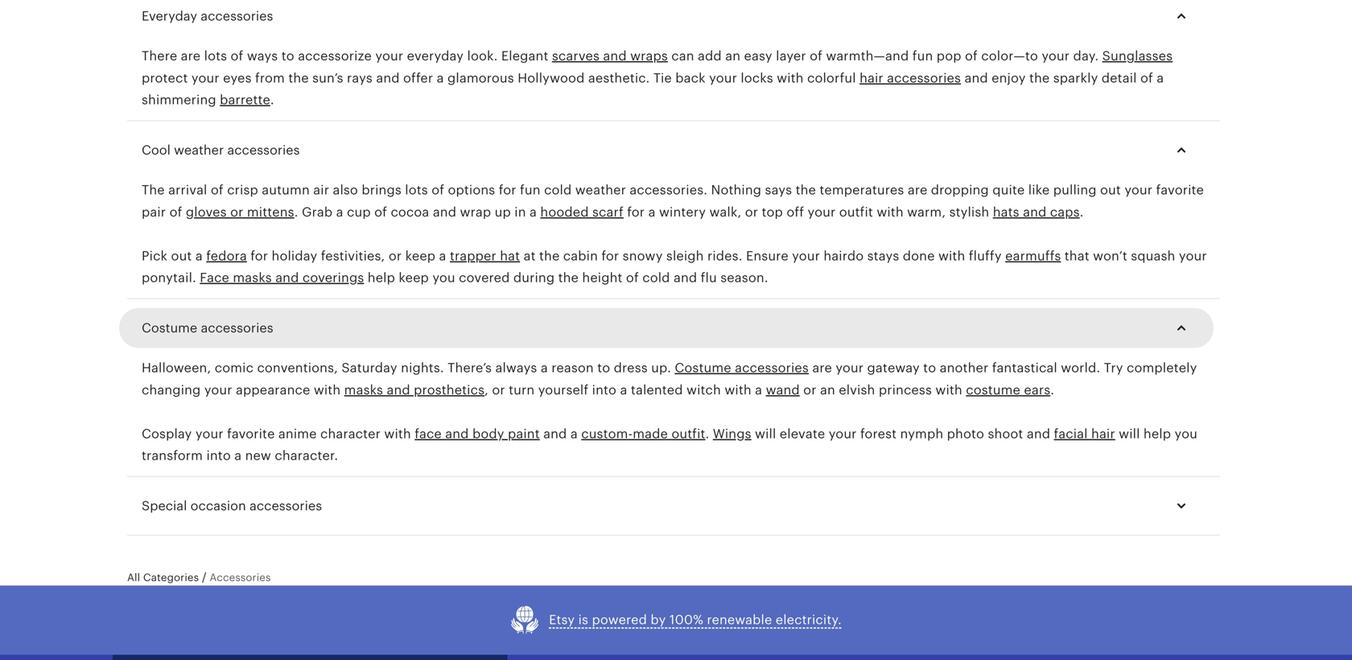 Task type: describe. For each thing, give the bounding box(es) containing it.
a left cup
[[336, 205, 343, 219]]

costume
[[966, 383, 1021, 397]]

weather inside the arrival of crisp autumn air also brings lots of options for fun cold weather accessories. nothing says the temperatures are dropping quite like pulling out your favorite pair of
[[575, 183, 626, 197]]

fantastical
[[992, 361, 1058, 375]]

hat
[[500, 249, 520, 263]]

for up height
[[602, 249, 619, 263]]

your right off
[[808, 205, 836, 219]]

with left face on the bottom left
[[384, 426, 411, 441]]

stays
[[867, 249, 899, 263]]

etsy is powered by 100% renewable electricity.
[[549, 613, 842, 627]]

special occasion accessories
[[142, 499, 322, 513]]

wand
[[766, 383, 800, 397]]

you inside will help you transform into a new character.
[[1175, 426, 1198, 441]]

1 horizontal spatial to
[[597, 361, 610, 375]]

or down crisp
[[230, 205, 243, 219]]

hooded scarf link
[[540, 205, 624, 219]]

0 vertical spatial outfit
[[839, 205, 873, 219]]

halloween, comic conventions, saturday nights. there's always a reason to dress up. costume accessories
[[142, 361, 809, 375]]

to inside there are lots of ways to accessorize your everyday look. elegant scarves and wraps can add an easy layer of warmth—and fun pop of color—to your day. sunglasses protect your eyes from the sun's rays and offer a glamorous hollywood aesthetic. tie back your locks with colorful hair accessories
[[282, 49, 294, 63]]

scarves
[[552, 49, 600, 63]]

rays
[[347, 71, 373, 85]]

and left "facial"
[[1027, 426, 1051, 441]]

your inside the arrival of crisp autumn air also brings lots of options for fun cold weather accessories. nothing says the temperatures are dropping quite like pulling out your favorite pair of
[[1125, 183, 1153, 197]]

up
[[495, 205, 511, 219]]

and down the like
[[1023, 205, 1047, 219]]

options
[[448, 183, 495, 197]]

accessories inside dropdown button
[[201, 321, 273, 335]]

with down another
[[936, 383, 963, 397]]

fedora
[[206, 249, 247, 263]]

hats
[[993, 205, 1020, 219]]

scarves and wraps link
[[552, 49, 668, 63]]

face
[[415, 426, 442, 441]]

0 vertical spatial into
[[592, 383, 617, 397]]

character.
[[275, 448, 338, 463]]

up.
[[651, 361, 671, 375]]

are your gateway to another fantastical world. try completely changing your appearance with
[[142, 361, 1197, 397]]

with down costume accessories link in the bottom of the page
[[725, 383, 752, 397]]

occasion
[[191, 499, 246, 513]]

barrette .
[[220, 93, 274, 107]]

cabin
[[563, 249, 598, 263]]

tab panel containing everyday accessories
[[127, 0, 1220, 536]]

your right cosplay
[[196, 426, 224, 441]]

cold inside the arrival of crisp autumn air also brings lots of options for fun cold weather accessories. nothing says the temperatures are dropping quite like pulling out your favorite pair of
[[544, 183, 572, 197]]

0 vertical spatial keep
[[405, 249, 436, 263]]

brings
[[362, 183, 402, 197]]

hair inside there are lots of ways to accessorize your everyday look. elegant scarves and wraps can add an easy layer of warmth—and fun pop of color—to your day. sunglasses protect your eyes from the sun's rays and offer a glamorous hollywood aesthetic. tie back your locks with colorful hair accessories
[[860, 71, 884, 85]]

your left forest
[[829, 426, 857, 441]]

special occasion accessories button
[[127, 487, 1206, 525]]

hats and caps link
[[993, 205, 1080, 219]]

of down snowy
[[626, 270, 639, 285]]

face and body paint link
[[415, 426, 540, 441]]

halloween,
[[142, 361, 211, 375]]

costume inside dropdown button
[[142, 321, 197, 335]]

will inside will help you transform into a new character.
[[1119, 426, 1140, 441]]

everyday
[[142, 9, 197, 23]]

100%
[[670, 613, 704, 627]]

is
[[578, 613, 588, 627]]

air
[[313, 183, 329, 197]]

ensure
[[746, 249, 789, 263]]

with right done
[[939, 249, 965, 263]]

face masks and coverings link
[[200, 270, 364, 285]]

special
[[142, 499, 187, 513]]

pick out a fedora for holiday festivities, or keep a trapper hat at the cabin for snowy sleigh rides. ensure your hairdo stays done with fluffy earmuffs
[[142, 249, 1061, 263]]

says
[[765, 183, 792, 197]]

hollywood
[[518, 71, 585, 85]]

everyday
[[407, 49, 464, 63]]

earmuffs link
[[1005, 249, 1061, 263]]

are inside there are lots of ways to accessorize your everyday look. elegant scarves and wraps can add an easy layer of warmth—and fun pop of color—to your day. sunglasses protect your eyes from the sun's rays and offer a glamorous hollywood aesthetic. tie back your locks with colorful hair accessories
[[181, 49, 201, 63]]

elegant
[[501, 49, 549, 63]]

color—to
[[981, 49, 1038, 63]]

for up face masks and coverings 'link'
[[251, 249, 268, 263]]

enjoy
[[992, 71, 1026, 85]]

help inside will help you transform into a new character.
[[1144, 426, 1171, 441]]

world.
[[1061, 361, 1101, 375]]

or right wand
[[803, 383, 817, 397]]

hooded
[[540, 205, 589, 219]]

with inside there are lots of ways to accessorize your everyday look. elegant scarves and wraps can add an easy layer of warmth—and fun pop of color—to your day. sunglasses protect your eyes from the sun's rays and offer a glamorous hollywood aesthetic. tie back your locks with colorful hair accessories
[[777, 71, 804, 85]]

into inside will help you transform into a new character.
[[206, 448, 231, 463]]

turn
[[509, 383, 535, 397]]

there are lots of ways to accessorize your everyday look. elegant scarves and wraps can add an easy layer of warmth—and fun pop of color—to your day. sunglasses protect your eyes from the sun's rays and offer a glamorous hollywood aesthetic. tie back your locks with colorful hair accessories
[[142, 49, 1173, 85]]

there's
[[448, 361, 492, 375]]

sun's
[[312, 71, 343, 85]]

and inside and enjoy the sparkly detail of a shimmering
[[965, 71, 988, 85]]

electricity.
[[776, 613, 842, 627]]

pulling
[[1053, 183, 1097, 197]]

to inside are your gateway to another fantastical world. try completely changing your appearance with
[[923, 361, 936, 375]]

another
[[940, 361, 989, 375]]

arrival
[[168, 183, 207, 197]]

accessories inside there are lots of ways to accessorize your everyday look. elegant scarves and wraps can add an easy layer of warmth—and fun pop of color—to your day. sunglasses protect your eyes from the sun's rays and offer a glamorous hollywood aesthetic. tie back your locks with colorful hair accessories
[[887, 71, 961, 85]]

everyday accessories button
[[127, 0, 1206, 36]]

accessories up wand link
[[735, 361, 809, 375]]

and left the wrap on the left top of page
[[433, 205, 457, 219]]

masks and prosthetics , or turn yourself into a talented witch with a wand or an elvish princess with costume ears .
[[344, 383, 1055, 397]]

for right scarf
[[627, 205, 645, 219]]

a down dress
[[620, 383, 627, 397]]

face masks and coverings help keep you covered during the height of cold and flu season.
[[200, 270, 768, 285]]

the arrival of crisp autumn air also brings lots of options for fun cold weather accessories. nothing says the temperatures are dropping quite like pulling out your favorite pair of
[[142, 183, 1204, 219]]

sunglasses link
[[1103, 49, 1173, 63]]

with inside are your gateway to another fantastical world. try completely changing your appearance with
[[314, 383, 341, 397]]

your inside "that won't squash your ponytail."
[[1179, 249, 1207, 263]]

photo
[[947, 426, 984, 441]]

body
[[472, 426, 504, 441]]

anime
[[278, 426, 317, 441]]

always
[[495, 361, 537, 375]]

categories
[[143, 572, 199, 584]]

scarf
[[592, 205, 624, 219]]

of inside and enjoy the sparkly detail of a shimmering
[[1141, 71, 1153, 85]]

snowy
[[623, 249, 663, 263]]

appearance
[[236, 383, 310, 397]]

new
[[245, 448, 271, 463]]

trapper
[[450, 249, 497, 263]]

costume accessories link
[[675, 361, 809, 375]]

coverings
[[303, 270, 364, 285]]

shimmering
[[142, 93, 216, 107]]

dress
[[614, 361, 648, 375]]

fluffy
[[969, 249, 1002, 263]]

a inside there are lots of ways to accessorize your everyday look. elegant scarves and wraps can add an easy layer of warmth—and fun pop of color—to your day. sunglasses protect your eyes from the sun's rays and offer a glamorous hollywood aesthetic. tie back your locks with colorful hair accessories
[[437, 71, 444, 85]]

the inside and enjoy the sparkly detail of a shimmering
[[1029, 71, 1050, 85]]

. down 'fantastical'
[[1051, 383, 1055, 397]]

or right ,
[[492, 383, 505, 397]]

add
[[698, 49, 722, 63]]

of up eyes
[[231, 49, 243, 63]]

etsy
[[549, 613, 575, 627]]

your down add on the right top
[[709, 71, 737, 85]]

all categories link
[[127, 571, 199, 584]]

gloves or mittens . grab a cup of cocoa and wrap up in a hooded scarf for a wintery walk, or top off your outfit with warm, stylish hats and caps .
[[186, 205, 1084, 219]]

accessories down character.
[[250, 499, 322, 513]]

costume accessories button
[[127, 309, 1206, 347]]

0 horizontal spatial outfit
[[672, 426, 706, 441]]

and down sleigh on the top of the page
[[674, 270, 697, 285]]

your left hairdo
[[792, 249, 820, 263]]

gateway
[[867, 361, 920, 375]]

season.
[[721, 270, 768, 285]]

cosplay your favorite anime character with face and body paint and a custom-made outfit . wings will elevate your forest nymph photo shoot and facial hair
[[142, 426, 1115, 441]]

walk,
[[710, 205, 742, 219]]

accessories.
[[630, 183, 708, 197]]

will help you transform into a new character.
[[142, 426, 1198, 463]]

done
[[903, 249, 935, 263]]

0 horizontal spatial favorite
[[227, 426, 275, 441]]

costume ears link
[[966, 383, 1051, 397]]



Task type: locate. For each thing, give the bounding box(es) containing it.
with down temperatures
[[877, 205, 904, 219]]

1 horizontal spatial help
[[1144, 426, 1171, 441]]

1 vertical spatial keep
[[399, 270, 429, 285]]

character
[[320, 426, 381, 441]]

a right in
[[530, 205, 537, 219]]

masks down the saturday
[[344, 383, 383, 397]]

of down sunglasses link
[[1141, 71, 1153, 85]]

. left wings
[[706, 426, 709, 441]]

cold up the hooded
[[544, 183, 572, 197]]

will right facial hair link
[[1119, 426, 1140, 441]]

0 horizontal spatial will
[[755, 426, 776, 441]]

fun
[[913, 49, 933, 63], [520, 183, 541, 197]]

will right wings link
[[755, 426, 776, 441]]

changing
[[142, 383, 201, 397]]

0 vertical spatial masks
[[233, 270, 272, 285]]

will
[[755, 426, 776, 441], [1119, 426, 1140, 441]]

during
[[513, 270, 555, 285]]

footer element
[[508, 655, 1240, 660]]

rides.
[[708, 249, 743, 263]]

0 horizontal spatial cold
[[544, 183, 572, 197]]

accessories up "comic"
[[201, 321, 273, 335]]

of right pop
[[965, 49, 978, 63]]

and right paint
[[543, 426, 567, 441]]

stylish
[[950, 205, 990, 219]]

of up gloves
[[211, 183, 224, 197]]

0 horizontal spatial lots
[[204, 49, 227, 63]]

easy
[[744, 49, 773, 63]]

your right pulling
[[1125, 183, 1153, 197]]

the inside the arrival of crisp autumn air also brings lots of options for fun cold weather accessories. nothing says the temperatures are dropping quite like pulling out your favorite pair of
[[796, 183, 816, 197]]

costume up "halloween,"
[[142, 321, 197, 335]]

and right face on the bottom left
[[445, 426, 469, 441]]

a
[[437, 71, 444, 85], [1157, 71, 1164, 85], [336, 205, 343, 219], [530, 205, 537, 219], [648, 205, 656, 219], [195, 249, 203, 263], [439, 249, 446, 263], [541, 361, 548, 375], [620, 383, 627, 397], [755, 383, 762, 397], [571, 426, 578, 441], [234, 448, 242, 463]]

1 will from the left
[[755, 426, 776, 441]]

conventions,
[[257, 361, 338, 375]]

weather up arrival
[[174, 143, 224, 158]]

lots
[[204, 49, 227, 63], [405, 183, 428, 197]]

0 vertical spatial hair
[[860, 71, 884, 85]]

your up elvish
[[836, 361, 864, 375]]

tab panel
[[127, 0, 1220, 536]]

0 horizontal spatial fun
[[520, 183, 541, 197]]

with down layer
[[777, 71, 804, 85]]

and right rays
[[376, 71, 400, 85]]

help down festivities,
[[368, 270, 395, 285]]

1 vertical spatial cold
[[643, 270, 670, 285]]

2 horizontal spatial to
[[923, 361, 936, 375]]

pick
[[142, 249, 168, 263]]

nymph
[[900, 426, 944, 441]]

of
[[231, 49, 243, 63], [810, 49, 823, 63], [965, 49, 978, 63], [1141, 71, 1153, 85], [211, 183, 224, 197], [432, 183, 444, 197], [169, 205, 182, 219], [374, 205, 387, 219], [626, 270, 639, 285]]

are
[[181, 49, 201, 63], [908, 183, 928, 197], [812, 361, 832, 375]]

or right festivities,
[[389, 249, 402, 263]]

1 vertical spatial lots
[[405, 183, 428, 197]]

your up the offer
[[375, 49, 403, 63]]

all categories / accessories
[[127, 571, 271, 584]]

favorite up squash
[[1156, 183, 1204, 197]]

fun inside there are lots of ways to accessorize your everyday look. elegant scarves and wraps can add an easy layer of warmth—and fun pop of color—to your day. sunglasses protect your eyes from the sun's rays and offer a glamorous hollywood aesthetic. tie back your locks with colorful hair accessories
[[913, 49, 933, 63]]

look.
[[467, 49, 498, 63]]

0 vertical spatial fun
[[913, 49, 933, 63]]

1 horizontal spatial are
[[812, 361, 832, 375]]

0 horizontal spatial into
[[206, 448, 231, 463]]

1 horizontal spatial lots
[[405, 183, 428, 197]]

are inside are your gateway to another fantastical world. try completely changing your appearance with
[[812, 361, 832, 375]]

1 horizontal spatial cold
[[643, 270, 670, 285]]

are inside the arrival of crisp autumn air also brings lots of options for fun cold weather accessories. nothing says the temperatures are dropping quite like pulling out your favorite pair of
[[908, 183, 928, 197]]

your up sparkly
[[1042, 49, 1070, 63]]

0 horizontal spatial costume
[[142, 321, 197, 335]]

0 horizontal spatial masks
[[233, 270, 272, 285]]

and left enjoy
[[965, 71, 988, 85]]

are up elevate
[[812, 361, 832, 375]]

saturday
[[342, 361, 397, 375]]

the right at
[[539, 249, 560, 263]]

,
[[485, 383, 489, 397]]

comic
[[215, 361, 254, 375]]

. left grab in the top left of the page
[[294, 205, 298, 219]]

pair
[[142, 205, 166, 219]]

glamorous
[[448, 71, 514, 85]]

1 vertical spatial out
[[171, 249, 192, 263]]

0 vertical spatial weather
[[174, 143, 224, 158]]

1 horizontal spatial an
[[820, 383, 835, 397]]

flu
[[701, 270, 717, 285]]

0 vertical spatial cold
[[544, 183, 572, 197]]

back
[[676, 71, 706, 85]]

into down dress
[[592, 383, 617, 397]]

facial
[[1054, 426, 1088, 441]]

sparkly
[[1053, 71, 1098, 85]]

out up ponytail.
[[171, 249, 192, 263]]

elevate
[[780, 426, 825, 441]]

outfit
[[839, 205, 873, 219], [672, 426, 706, 441]]

1 horizontal spatial masks
[[344, 383, 383, 397]]

hair right "facial"
[[1092, 426, 1115, 441]]

protect
[[142, 71, 188, 85]]

1 vertical spatial are
[[908, 183, 928, 197]]

0 vertical spatial out
[[1100, 183, 1121, 197]]

. down from
[[270, 93, 274, 107]]

pop
[[937, 49, 962, 63]]

from
[[255, 71, 285, 85]]

the down cabin
[[558, 270, 579, 285]]

you down 'trapper'
[[433, 270, 455, 285]]

lots inside the arrival of crisp autumn air also brings lots of options for fun cold weather accessories. nothing says the temperatures are dropping quite like pulling out your favorite pair of
[[405, 183, 428, 197]]

accessories up "ways"
[[201, 9, 273, 23]]

lots up cocoa
[[405, 183, 428, 197]]

hair down the warmth—and
[[860, 71, 884, 85]]

0 vertical spatial help
[[368, 270, 395, 285]]

0 horizontal spatial help
[[368, 270, 395, 285]]

trapper hat link
[[450, 249, 520, 263]]

1 vertical spatial into
[[206, 448, 231, 463]]

warmth—and
[[826, 49, 909, 63]]

holiday
[[272, 249, 317, 263]]

1 vertical spatial help
[[1144, 426, 1171, 441]]

2 vertical spatial are
[[812, 361, 832, 375]]

forest
[[860, 426, 897, 441]]

off
[[787, 205, 804, 219]]

1 vertical spatial favorite
[[227, 426, 275, 441]]

earmuffs
[[1005, 249, 1061, 263]]

at
[[524, 249, 536, 263]]

facial hair link
[[1054, 426, 1115, 441]]

to left dress
[[597, 361, 610, 375]]

0 vertical spatial costume
[[142, 321, 197, 335]]

lots up eyes
[[204, 49, 227, 63]]

0 horizontal spatial an
[[725, 49, 741, 63]]

a inside and enjoy the sparkly detail of a shimmering
[[1157, 71, 1164, 85]]

you down completely
[[1175, 426, 1198, 441]]

or left top
[[745, 205, 758, 219]]

accessories down pop
[[887, 71, 961, 85]]

accessorize
[[298, 49, 372, 63]]

powered
[[592, 613, 647, 627]]

1 horizontal spatial into
[[592, 383, 617, 397]]

a up face at the top left of page
[[195, 249, 203, 263]]

cold down snowy
[[643, 270, 670, 285]]

and
[[603, 49, 627, 63], [376, 71, 400, 85], [965, 71, 988, 85], [433, 205, 457, 219], [1023, 205, 1047, 219], [275, 270, 299, 285], [674, 270, 697, 285], [387, 383, 410, 397], [445, 426, 469, 441], [543, 426, 567, 441], [1027, 426, 1051, 441]]

1 vertical spatial you
[[1175, 426, 1198, 441]]

2 horizontal spatial are
[[908, 183, 928, 197]]

to right "ways"
[[282, 49, 294, 63]]

the
[[142, 183, 165, 197]]

the right from
[[288, 71, 309, 85]]

detail
[[1102, 71, 1137, 85]]

weather inside dropdown button
[[174, 143, 224, 158]]

and down nights.
[[387, 383, 410, 397]]

1 horizontal spatial out
[[1100, 183, 1121, 197]]

prosthetics
[[414, 383, 485, 397]]

etsy is powered by 100% renewable electricity. button
[[510, 605, 842, 635]]

for inside the arrival of crisp autumn air also brings lots of options for fun cold weather accessories. nothing says the temperatures are dropping quite like pulling out your favorite pair of
[[499, 183, 516, 197]]

0 vertical spatial lots
[[204, 49, 227, 63]]

of right the pair
[[169, 205, 182, 219]]

your left eyes
[[191, 71, 220, 85]]

the right enjoy
[[1029, 71, 1050, 85]]

1 vertical spatial weather
[[575, 183, 626, 197]]

covered
[[459, 270, 510, 285]]

1 horizontal spatial you
[[1175, 426, 1198, 441]]

a right always
[[541, 361, 548, 375]]

into
[[592, 383, 617, 397], [206, 448, 231, 463]]

lots inside there are lots of ways to accessorize your everyday look. elegant scarves and wraps can add an easy layer of warmth—and fun pop of color—to your day. sunglasses protect your eyes from the sun's rays and offer a glamorous hollywood aesthetic. tie back your locks with colorful hair accessories
[[204, 49, 227, 63]]

your right squash
[[1179, 249, 1207, 263]]

paint
[[508, 426, 540, 441]]

1 vertical spatial masks
[[344, 383, 383, 397]]

masks down "fedora" link
[[233, 270, 272, 285]]

0 horizontal spatial out
[[171, 249, 192, 263]]

1 horizontal spatial hair
[[1092, 426, 1115, 441]]

1 vertical spatial an
[[820, 383, 835, 397]]

costume up witch
[[675, 361, 731, 375]]

favorite up new
[[227, 426, 275, 441]]

out right pulling
[[1100, 183, 1121, 197]]

1 horizontal spatial will
[[1119, 426, 1140, 441]]

0 vertical spatial favorite
[[1156, 183, 1204, 197]]

you
[[433, 270, 455, 285], [1175, 426, 1198, 441]]

to up princess
[[923, 361, 936, 375]]

of left options
[[432, 183, 444, 197]]

a left wand link
[[755, 383, 762, 397]]

the inside there are lots of ways to accessorize your everyday look. elegant scarves and wraps can add an easy layer of warmth—and fun pop of color—to your day. sunglasses protect your eyes from the sun's rays and offer a glamorous hollywood aesthetic. tie back your locks with colorful hair accessories
[[288, 71, 309, 85]]

1 horizontal spatial weather
[[575, 183, 626, 197]]

witch
[[687, 383, 721, 397]]

can
[[672, 49, 694, 63]]

with down conventions,
[[314, 383, 341, 397]]

1 vertical spatial costume
[[675, 361, 731, 375]]

0 horizontal spatial are
[[181, 49, 201, 63]]

outfit right made
[[672, 426, 706, 441]]

to
[[282, 49, 294, 63], [597, 361, 610, 375], [923, 361, 936, 375]]

.
[[270, 93, 274, 107], [294, 205, 298, 219], [1080, 205, 1084, 219], [1051, 383, 1055, 397], [706, 426, 709, 441]]

the
[[288, 71, 309, 85], [1029, 71, 1050, 85], [796, 183, 816, 197], [539, 249, 560, 263], [558, 270, 579, 285]]

outfit down temperatures
[[839, 205, 873, 219]]

weather up scarf
[[575, 183, 626, 197]]

a down accessories. on the top of the page
[[648, 205, 656, 219]]

into left new
[[206, 448, 231, 463]]

for
[[499, 183, 516, 197], [627, 205, 645, 219], [251, 249, 268, 263], [602, 249, 619, 263]]

quite
[[993, 183, 1025, 197]]

0 vertical spatial you
[[433, 270, 455, 285]]

1 horizontal spatial fun
[[913, 49, 933, 63]]

out inside the arrival of crisp autumn air also brings lots of options for fun cold weather accessories. nothing says the temperatures are dropping quite like pulling out your favorite pair of
[[1100, 183, 1121, 197]]

0 vertical spatial an
[[725, 49, 741, 63]]

and down holiday in the left top of the page
[[275, 270, 299, 285]]

a right the offer
[[437, 71, 444, 85]]

/
[[202, 571, 207, 584]]

of right cup
[[374, 205, 387, 219]]

masks
[[233, 270, 272, 285], [344, 383, 383, 397]]

a down sunglasses
[[1157, 71, 1164, 85]]

cool
[[142, 143, 171, 158]]

0 horizontal spatial you
[[433, 270, 455, 285]]

0 horizontal spatial hair
[[860, 71, 884, 85]]

also
[[333, 183, 358, 197]]

favorite inside the arrival of crisp autumn air also brings lots of options for fun cold weather accessories. nothing says the temperatures are dropping quite like pulling out your favorite pair of
[[1156, 183, 1204, 197]]

renewable
[[707, 613, 772, 627]]

tie
[[653, 71, 672, 85]]

a left new
[[234, 448, 242, 463]]

keep
[[405, 249, 436, 263], [399, 270, 429, 285]]

2 will from the left
[[1119, 426, 1140, 441]]

a left custom-
[[571, 426, 578, 441]]

costume accessories
[[142, 321, 273, 335]]

an inside there are lots of ways to accessorize your everyday look. elegant scarves and wraps can add an easy layer of warmth—and fun pop of color—to your day. sunglasses protect your eyes from the sun's rays and offer a glamorous hollywood aesthetic. tie back your locks with colorful hair accessories
[[725, 49, 741, 63]]

1 vertical spatial fun
[[520, 183, 541, 197]]

of right layer
[[810, 49, 823, 63]]

1 horizontal spatial costume
[[675, 361, 731, 375]]

1 horizontal spatial favorite
[[1156, 183, 1204, 197]]

favorite
[[1156, 183, 1204, 197], [227, 426, 275, 441]]

0 vertical spatial are
[[181, 49, 201, 63]]

0 horizontal spatial weather
[[174, 143, 224, 158]]

1 horizontal spatial outfit
[[839, 205, 873, 219]]

for up up
[[499, 183, 516, 197]]

are up warm,
[[908, 183, 928, 197]]

or
[[230, 205, 243, 219], [745, 205, 758, 219], [389, 249, 402, 263], [492, 383, 505, 397], [803, 383, 817, 397]]

your
[[375, 49, 403, 63], [1042, 49, 1070, 63], [191, 71, 220, 85], [709, 71, 737, 85], [1125, 183, 1153, 197], [808, 205, 836, 219], [792, 249, 820, 263], [1179, 249, 1207, 263], [836, 361, 864, 375], [204, 383, 232, 397], [196, 426, 224, 441], [829, 426, 857, 441]]

a inside will help you transform into a new character.
[[234, 448, 242, 463]]

elvish
[[839, 383, 875, 397]]

transform
[[142, 448, 203, 463]]

0 horizontal spatial to
[[282, 49, 294, 63]]

accessories up crisp
[[227, 143, 300, 158]]

fun up hair accessories "link"
[[913, 49, 933, 63]]

. down pulling
[[1080, 205, 1084, 219]]

your down "comic"
[[204, 383, 232, 397]]

mittens
[[247, 205, 294, 219]]

an right add on the right top
[[725, 49, 741, 63]]

crisp
[[227, 183, 258, 197]]

hairdo
[[824, 249, 864, 263]]

and up aesthetic.
[[603, 49, 627, 63]]

are right the there
[[181, 49, 201, 63]]

1 vertical spatial hair
[[1092, 426, 1115, 441]]

fun inside the arrival of crisp autumn air also brings lots of options for fun cold weather accessories. nothing says the temperatures are dropping quite like pulling out your favorite pair of
[[520, 183, 541, 197]]

1 vertical spatial outfit
[[672, 426, 706, 441]]

sunglasses
[[1103, 49, 1173, 63]]

a left 'trapper'
[[439, 249, 446, 263]]



Task type: vqa. For each thing, say whether or not it's contained in the screenshot.
1st '1' from the left
no



